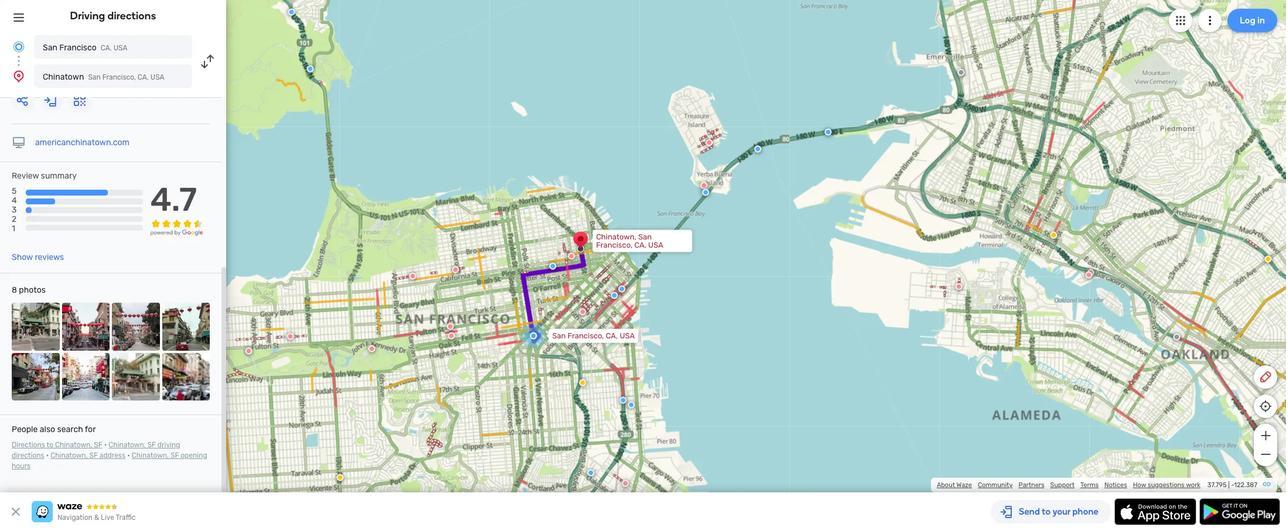 Task type: describe. For each thing, give the bounding box(es) containing it.
how suggestions work link
[[1133, 482, 1201, 489]]

summary
[[41, 171, 77, 181]]

ca, inside chinatown, san francisco, ca, usa
[[634, 241, 646, 249]]

suggestions
[[1148, 482, 1185, 489]]

4
[[12, 196, 17, 206]]

waze
[[957, 482, 972, 489]]

chinatown, sf opening hours link
[[12, 452, 207, 471]]

san inside chinatown, san francisco, ca, usa
[[638, 232, 652, 241]]

x image
[[9, 505, 23, 519]]

directions to chinatown, sf
[[12, 441, 102, 449]]

review
[[12, 171, 39, 181]]

image 3 of chinatown, sf image
[[112, 303, 160, 351]]

community
[[978, 482, 1013, 489]]

usa inside chinatown, san francisco, ca, usa
[[648, 241, 663, 249]]

usa inside san francisco ca, usa
[[113, 44, 127, 52]]

4.7
[[150, 181, 197, 219]]

americanchinatown.com
[[35, 138, 130, 148]]

show reviews
[[12, 253, 64, 263]]

about
[[937, 482, 955, 489]]

zoom in image
[[1258, 429, 1273, 443]]

review summary
[[12, 171, 77, 181]]

work
[[1186, 482, 1201, 489]]

driving directions
[[70, 9, 156, 22]]

terms
[[1081, 482, 1099, 489]]

3
[[12, 205, 17, 215]]

-
[[1231, 482, 1234, 489]]

1
[[12, 224, 15, 234]]

2 vertical spatial hazard image
[[337, 474, 344, 481]]

hazard image
[[1265, 256, 1272, 263]]

support
[[1050, 482, 1075, 489]]

chinatown, sf address link
[[51, 452, 125, 460]]

chinatown, sf opening hours
[[12, 452, 207, 471]]

122.387
[[1234, 482, 1258, 489]]

image 7 of chinatown, sf image
[[112, 353, 160, 401]]

to
[[47, 441, 53, 449]]

sf for opening
[[171, 452, 179, 460]]

chinatown, sf address
[[51, 452, 125, 460]]

sf for driving
[[147, 441, 156, 449]]

traffic
[[116, 514, 136, 522]]

driving
[[158, 441, 180, 449]]

notices
[[1105, 482, 1127, 489]]

accident image
[[958, 69, 965, 76]]

37.795
[[1208, 482, 1227, 489]]

8 photos
[[12, 285, 46, 295]]

address
[[99, 452, 125, 460]]

image 5 of chinatown, sf image
[[12, 353, 59, 401]]

chinatown, for chinatown, sf address
[[51, 452, 88, 460]]

0 vertical spatial hazard image
[[1050, 232, 1057, 239]]

image 4 of chinatown, sf image
[[162, 303, 210, 351]]

directions
[[12, 441, 45, 449]]

sf for address
[[89, 452, 98, 460]]

zoom out image
[[1258, 448, 1273, 462]]

partners
[[1019, 482, 1045, 489]]

live
[[101, 514, 114, 522]]



Task type: locate. For each thing, give the bounding box(es) containing it.
1 horizontal spatial directions
[[108, 9, 156, 22]]

driving
[[70, 9, 105, 22]]

8
[[12, 285, 17, 295]]

people
[[12, 425, 38, 435]]

san
[[43, 43, 57, 53], [88, 73, 101, 81], [638, 232, 652, 241], [552, 331, 566, 340]]

san inside chinatown san francisco, ca, usa
[[88, 73, 101, 81]]

partners link
[[1019, 482, 1045, 489]]

support link
[[1050, 482, 1075, 489]]

directions down the directions
[[12, 452, 44, 460]]

chinatown
[[43, 72, 84, 82]]

directions to chinatown, sf link
[[12, 441, 102, 449]]

current location image
[[12, 40, 26, 54]]

chinatown, sf driving directions
[[12, 441, 180, 460]]

road closed image
[[706, 139, 713, 146], [701, 182, 708, 189], [568, 253, 575, 260], [1085, 272, 1093, 279], [409, 273, 416, 280], [579, 309, 586, 316], [448, 333, 455, 340], [287, 333, 294, 340], [245, 348, 252, 355], [622, 480, 629, 487]]

ca, inside chinatown san francisco, ca, usa
[[138, 73, 149, 81]]

about waze link
[[937, 482, 972, 489]]

chinatown, for chinatown, sf driving directions
[[109, 441, 146, 449]]

francisco,
[[102, 73, 136, 81], [596, 241, 633, 249], [568, 331, 604, 340]]

reviews
[[35, 253, 64, 263]]

police image
[[288, 9, 295, 16], [307, 65, 314, 72], [825, 129, 832, 136], [754, 146, 761, 153], [702, 189, 709, 196], [620, 397, 627, 404]]

americanchinatown.com link
[[35, 138, 130, 148]]

also
[[40, 425, 55, 435]]

37.795 | -122.387
[[1208, 482, 1258, 489]]

terms link
[[1081, 482, 1099, 489]]

1 vertical spatial francisco,
[[596, 241, 633, 249]]

show
[[12, 253, 33, 263]]

2 horizontal spatial hazard image
[[1050, 232, 1057, 239]]

directions
[[108, 9, 156, 22], [12, 452, 44, 460]]

for
[[85, 425, 96, 435]]

navigation & live traffic
[[57, 514, 136, 522]]

san francisco, ca, usa
[[552, 331, 635, 340]]

about waze community partners support terms notices how suggestions work
[[937, 482, 1201, 489]]

francisco, for chinatown
[[102, 73, 136, 81]]

5
[[12, 186, 17, 196]]

chinatown, inside chinatown, san francisco, ca, usa
[[596, 232, 636, 241]]

chinatown, sf driving directions link
[[12, 441, 180, 460]]

directions inside chinatown, sf driving directions
[[12, 452, 44, 460]]

chinatown, for chinatown, sf opening hours
[[132, 452, 169, 460]]

chinatown san francisco, ca, usa
[[43, 72, 164, 82]]

image 2 of chinatown, sf image
[[62, 303, 110, 351]]

5 4 3 2 1
[[12, 186, 17, 234]]

francisco
[[59, 43, 97, 53]]

link image
[[1262, 480, 1272, 489]]

usa
[[113, 44, 127, 52], [150, 73, 164, 81], [648, 241, 663, 249], [620, 331, 635, 340]]

1 horizontal spatial hazard image
[[579, 379, 586, 386]]

opening
[[181, 452, 207, 460]]

hazard image
[[1050, 232, 1057, 239], [579, 379, 586, 386], [337, 474, 344, 481]]

ca, inside san francisco ca, usa
[[101, 44, 112, 52]]

photos
[[19, 285, 46, 295]]

police image
[[549, 263, 556, 270], [618, 286, 626, 293], [611, 292, 618, 299], [628, 402, 635, 409], [587, 470, 594, 477]]

navigation
[[57, 514, 93, 522]]

location image
[[12, 69, 26, 83]]

search
[[57, 425, 83, 435]]

ca,
[[101, 44, 112, 52], [138, 73, 149, 81], [634, 241, 646, 249], [606, 331, 618, 340]]

accident image
[[1173, 334, 1180, 341]]

community link
[[978, 482, 1013, 489]]

sf
[[94, 441, 102, 449], [147, 441, 156, 449], [89, 452, 98, 460], [171, 452, 179, 460]]

computer image
[[12, 136, 26, 150]]

notices link
[[1105, 482, 1127, 489]]

chinatown, inside chinatown, sf opening hours
[[132, 452, 169, 460]]

2 vertical spatial francisco,
[[568, 331, 604, 340]]

francisco, for chinatown,
[[596, 241, 633, 249]]

francisco, inside chinatown, san francisco, ca, usa
[[596, 241, 633, 249]]

usa inside chinatown san francisco, ca, usa
[[150, 73, 164, 81]]

road closed image
[[452, 266, 459, 273], [1087, 269, 1094, 276], [955, 283, 962, 290], [447, 323, 454, 330], [368, 345, 375, 352]]

0 horizontal spatial directions
[[12, 452, 44, 460]]

image 1 of chinatown, sf image
[[12, 303, 59, 351]]

image 6 of chinatown, sf image
[[62, 353, 110, 401]]

chinatown, san francisco, ca, usa
[[596, 232, 663, 249]]

directions right driving on the top left of page
[[108, 9, 156, 22]]

0 vertical spatial francisco,
[[102, 73, 136, 81]]

san francisco ca, usa
[[43, 43, 127, 53]]

chinatown,
[[596, 232, 636, 241], [55, 441, 92, 449], [109, 441, 146, 449], [51, 452, 88, 460], [132, 452, 169, 460]]

2
[[12, 215, 17, 225]]

1 vertical spatial directions
[[12, 452, 44, 460]]

sf inside chinatown, sf driving directions
[[147, 441, 156, 449]]

hours
[[12, 462, 31, 471]]

pencil image
[[1259, 370, 1273, 384]]

how
[[1133, 482, 1146, 489]]

sf inside chinatown, sf opening hours
[[171, 452, 179, 460]]

image 8 of chinatown, sf image
[[162, 353, 210, 401]]

people also search for
[[12, 425, 96, 435]]

0 horizontal spatial hazard image
[[337, 474, 344, 481]]

|
[[1228, 482, 1230, 489]]

chinatown, inside chinatown, sf driving directions
[[109, 441, 146, 449]]

0 vertical spatial directions
[[108, 9, 156, 22]]

chinatown, for chinatown, san francisco, ca, usa
[[596, 232, 636, 241]]

1 vertical spatial hazard image
[[579, 379, 586, 386]]

&
[[94, 514, 99, 522]]

francisco, inside chinatown san francisco, ca, usa
[[102, 73, 136, 81]]



Task type: vqa. For each thing, say whether or not it's contained in the screenshot.
Show
yes



